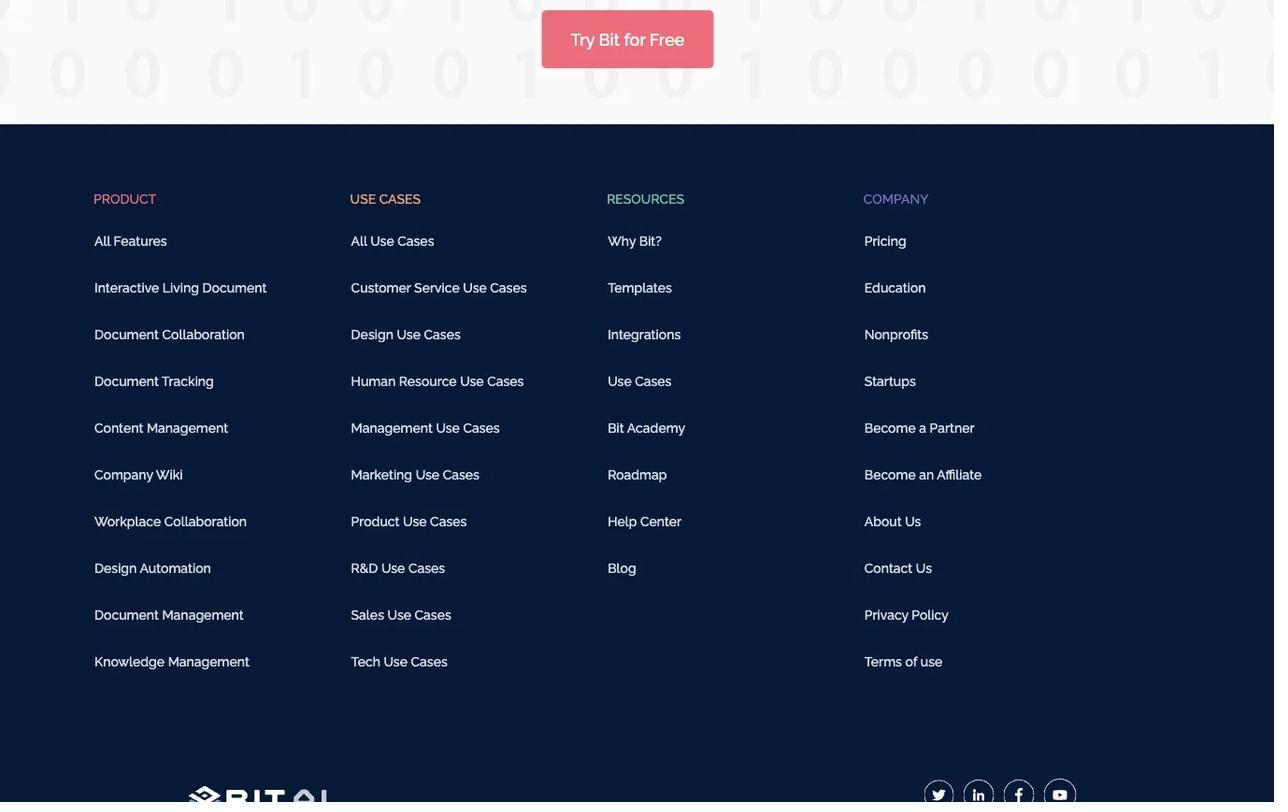 Task type: describe. For each thing, give the bounding box(es) containing it.
document tracking link
[[94, 368, 224, 396]]

company wiki link
[[94, 461, 193, 489]]

use for r&d use cases
[[381, 561, 405, 576]]

try bit for free link
[[542, 10, 714, 68]]

bit academy
[[608, 420, 686, 436]]

design use cases link
[[350, 321, 471, 349]]

all features link
[[94, 227, 177, 255]]

all use cases link
[[350, 227, 445, 255]]

become an affiliate link
[[864, 461, 993, 489]]

bit white logo image
[[188, 786, 327, 802]]

content management
[[94, 420, 228, 436]]

list containing resources
[[607, 180, 849, 601]]

workplace collaboration
[[94, 514, 247, 529]]

templates
[[608, 280, 672, 296]]

list containing product
[[94, 180, 335, 676]]

for
[[624, 29, 646, 49]]

cases down integrations 'link'
[[635, 374, 672, 389]]

marketing
[[351, 467, 413, 483]]

privacy policy
[[865, 607, 949, 623]]

bit inside 'link'
[[599, 29, 620, 49]]

product
[[351, 514, 400, 529]]

blog link
[[607, 555, 647, 583]]

about us link
[[864, 508, 932, 536]]

bit academy link
[[607, 414, 696, 442]]

all for all features
[[94, 233, 110, 249]]

customer
[[351, 280, 411, 296]]

tech use cases
[[351, 654, 448, 670]]

knowledge management
[[94, 654, 250, 670]]

list containing use cases
[[350, 180, 592, 695]]

living
[[163, 280, 199, 296]]

design automation link
[[94, 555, 221, 583]]

about
[[865, 514, 902, 529]]

facebook icon image
[[1004, 779, 1035, 802]]

center
[[641, 514, 682, 529]]

use cases
[[608, 374, 672, 389]]

use
[[921, 654, 943, 670]]

use for design use cases
[[397, 327, 421, 342]]

design for design use cases
[[351, 327, 394, 342]]

roadmap
[[608, 467, 667, 483]]

use cases
[[350, 191, 421, 207]]

interactive living document
[[94, 280, 267, 296]]

pricing
[[865, 233, 907, 249]]

design use cases
[[351, 327, 461, 342]]

linkedin icon image
[[964, 779, 995, 802]]

document collaboration link
[[94, 321, 255, 349]]

management up marketing
[[351, 420, 433, 436]]

all features
[[94, 233, 167, 249]]

academy
[[627, 420, 686, 436]]

blog
[[608, 561, 637, 576]]

document collaboration
[[94, 327, 245, 342]]

bit inside list
[[608, 420, 624, 436]]

use right service
[[463, 280, 487, 296]]

affiliate
[[937, 467, 982, 483]]

document tracking
[[94, 374, 214, 389]]

pricing link
[[864, 227, 917, 255]]

product
[[94, 191, 156, 207]]

cases for product use cases
[[430, 514, 467, 529]]

roadmap link
[[607, 461, 678, 489]]

management use cases
[[351, 420, 500, 436]]

r&d use cases
[[351, 561, 445, 576]]

management for knowledge management
[[168, 654, 250, 670]]

design for design automation
[[94, 561, 137, 576]]

about us
[[865, 514, 922, 529]]

use for sales use cases
[[388, 607, 411, 623]]

tech use cases link
[[350, 648, 458, 676]]

contact
[[865, 561, 913, 576]]

automation
[[140, 561, 211, 576]]

contact us
[[865, 561, 932, 576]]

become an affiliate
[[865, 467, 982, 483]]

sales use cases link
[[350, 601, 462, 629]]

company
[[864, 191, 929, 207]]

why
[[608, 233, 636, 249]]

document management
[[94, 607, 244, 623]]

document for document tracking
[[94, 374, 159, 389]]

document for document collaboration
[[94, 327, 159, 342]]

company wiki
[[94, 467, 183, 483]]

management for content management
[[147, 420, 228, 436]]



Task type: locate. For each thing, give the bounding box(es) containing it.
knowledge
[[94, 654, 165, 670]]

use up resource
[[397, 327, 421, 342]]

all for all use cases
[[351, 233, 367, 249]]

all
[[94, 233, 110, 249], [351, 233, 367, 249]]

free
[[650, 29, 685, 49]]

wiki
[[156, 467, 183, 483]]

list containing company
[[864, 180, 1106, 676]]

1 horizontal spatial all
[[351, 233, 367, 249]]

contact us link
[[864, 555, 943, 583]]

interactive
[[94, 280, 159, 296]]

document up content
[[94, 374, 159, 389]]

collaboration for workplace collaboration
[[164, 514, 247, 529]]

terms
[[865, 654, 902, 670]]

cases
[[398, 233, 434, 249], [490, 280, 527, 296], [424, 327, 461, 342], [487, 374, 524, 389], [635, 374, 672, 389], [463, 420, 500, 436], [443, 467, 480, 483], [430, 514, 467, 529], [409, 561, 445, 576], [415, 607, 451, 623], [411, 654, 448, 670]]

use right marketing
[[416, 467, 440, 483]]

0 vertical spatial bit
[[599, 29, 620, 49]]

terms of use link
[[864, 648, 953, 676]]

0 vertical spatial become
[[865, 420, 916, 436]]

nonprofits
[[865, 327, 929, 342]]

cases down human resource use cases link
[[463, 420, 500, 436]]

nonprofits link
[[864, 321, 939, 349]]

use cases link
[[607, 368, 682, 396]]

use for product use cases
[[403, 514, 427, 529]]

list
[[94, 180, 335, 676], [350, 180, 592, 695], [607, 180, 849, 601], [864, 180, 1106, 676]]

cases up 'tech use cases' link
[[415, 607, 451, 623]]

human
[[351, 374, 396, 389]]

0 vertical spatial us
[[905, 514, 922, 529]]

become a partner
[[865, 420, 975, 436]]

collaboration up automation in the left of the page
[[164, 514, 247, 529]]

use for marketing use cases
[[416, 467, 440, 483]]

1 vertical spatial become
[[865, 467, 916, 483]]

management
[[147, 420, 228, 436], [351, 420, 433, 436], [162, 607, 244, 623], [168, 654, 250, 670]]

tracking
[[162, 374, 214, 389]]

cases right resource
[[487, 374, 524, 389]]

use right r&d
[[381, 561, 405, 576]]

collaboration up tracking
[[162, 327, 245, 342]]

collaboration for document collaboration
[[162, 327, 245, 342]]

use right product
[[403, 514, 427, 529]]

management use cases link
[[350, 414, 510, 442]]

management for document management
[[162, 607, 244, 623]]

use down human resource use cases link
[[436, 420, 460, 436]]

0 vertical spatial design
[[351, 327, 394, 342]]

0 vertical spatial collaboration
[[162, 327, 245, 342]]

r&d use cases link
[[350, 555, 456, 583]]

1 vertical spatial us
[[916, 561, 932, 576]]

r&d
[[351, 561, 378, 576]]

cases for all use cases
[[398, 233, 434, 249]]

cases for r&d use cases
[[409, 561, 445, 576]]

cases for design use cases
[[424, 327, 461, 342]]

document management link
[[94, 601, 254, 629]]

1 vertical spatial collaboration
[[164, 514, 247, 529]]

twitter icon image
[[924, 779, 954, 802]]

all use cases
[[351, 233, 434, 249]]

knowledge management link
[[94, 648, 260, 676]]

use right the tech
[[384, 654, 408, 670]]

customer service use cases link
[[350, 274, 537, 302]]

an
[[919, 467, 934, 483]]

bit?
[[639, 233, 662, 249]]

4 list from the left
[[864, 180, 1106, 676]]

cases down sales use cases link
[[411, 654, 448, 670]]

education link
[[864, 274, 937, 302]]

us for about us
[[905, 514, 922, 529]]

privacy policy link
[[864, 601, 959, 629]]

use down integrations on the top of page
[[608, 374, 632, 389]]

content management link
[[94, 414, 239, 442]]

management up knowledge management link at bottom left
[[162, 607, 244, 623]]

document up knowledge
[[94, 607, 159, 623]]

0 horizontal spatial design
[[94, 561, 137, 576]]

bit left academy at the bottom of the page
[[608, 420, 624, 436]]

privacy
[[865, 607, 909, 623]]

resources
[[607, 191, 685, 207]]

use right resource
[[460, 374, 484, 389]]

cases for tech use cases
[[411, 654, 448, 670]]

startups link
[[864, 368, 927, 396]]

cases down marketing use cases link
[[430, 514, 467, 529]]

0 horizontal spatial all
[[94, 233, 110, 249]]

a
[[919, 420, 927, 436]]

1 all from the left
[[94, 233, 110, 249]]

try bit for free
[[571, 29, 685, 49]]

3 list from the left
[[607, 180, 849, 601]]

design
[[351, 327, 394, 342], [94, 561, 137, 576]]

workplace
[[94, 514, 161, 529]]

tech
[[351, 654, 381, 670]]

cases for sales use cases
[[415, 607, 451, 623]]

all left features in the top left of the page
[[94, 233, 110, 249]]

education
[[865, 280, 926, 296]]

startups
[[865, 374, 916, 389]]

2 list from the left
[[350, 180, 592, 695]]

use for all use cases
[[370, 233, 394, 249]]

document
[[202, 280, 267, 296], [94, 327, 159, 342], [94, 374, 159, 389], [94, 607, 159, 623]]

document for document management
[[94, 607, 159, 623]]

become a partner link
[[864, 414, 985, 442]]

marketing use cases link
[[350, 461, 490, 489]]

youtube icon image
[[1044, 779, 1077, 802]]

company
[[94, 467, 153, 483]]

document right the living
[[202, 280, 267, 296]]

design up human
[[351, 327, 394, 342]]

try
[[571, 29, 595, 49]]

integrations
[[608, 327, 681, 342]]

us
[[905, 514, 922, 529], [916, 561, 932, 576]]

1 horizontal spatial design
[[351, 327, 394, 342]]

1 list from the left
[[94, 180, 335, 676]]

become for become a partner
[[865, 420, 916, 436]]

why bit?
[[608, 233, 662, 249]]

marketing use cases
[[351, 467, 480, 483]]

management down the document management link
[[168, 654, 250, 670]]

sales
[[351, 607, 384, 623]]

sales use cases
[[351, 607, 451, 623]]

cases for management use cases
[[463, 420, 500, 436]]

policy
[[912, 607, 949, 623]]

service
[[414, 280, 460, 296]]

become
[[865, 420, 916, 436], [865, 467, 916, 483]]

templates link
[[607, 274, 682, 302]]

design automation
[[94, 561, 211, 576]]

2 become from the top
[[865, 467, 916, 483]]

why bit? link
[[607, 227, 672, 255]]

workplace collaboration link
[[94, 508, 257, 536]]

cases right service
[[490, 280, 527, 296]]

of
[[906, 654, 918, 670]]

management down tracking
[[147, 420, 228, 436]]

design down workplace
[[94, 561, 137, 576]]

1 vertical spatial bit
[[608, 420, 624, 436]]

become left an at the right of page
[[865, 467, 916, 483]]

1 vertical spatial design
[[94, 561, 137, 576]]

us right about
[[905, 514, 922, 529]]

interactive living document link
[[94, 274, 277, 302]]

cases up service
[[398, 233, 434, 249]]

become for become an affiliate
[[865, 467, 916, 483]]

cases down product use cases link in the left of the page
[[409, 561, 445, 576]]

help center link
[[607, 508, 692, 536]]

terms of use
[[865, 654, 943, 670]]

human resource use cases link
[[350, 368, 534, 396]]

partner
[[930, 420, 975, 436]]

use for management use cases
[[436, 420, 460, 436]]

become left a at the right of the page
[[865, 420, 916, 436]]

customer service use cases
[[351, 280, 527, 296]]

bit left for
[[599, 29, 620, 49]]

us right contact
[[916, 561, 932, 576]]

use right sales
[[388, 607, 411, 623]]

1 become from the top
[[865, 420, 916, 436]]

use down use cases
[[370, 233, 394, 249]]

us for contact us
[[916, 561, 932, 576]]

features
[[114, 233, 167, 249]]

use
[[370, 233, 394, 249], [463, 280, 487, 296], [397, 327, 421, 342], [460, 374, 484, 389], [608, 374, 632, 389], [436, 420, 460, 436], [416, 467, 440, 483], [403, 514, 427, 529], [381, 561, 405, 576], [388, 607, 411, 623], [384, 654, 408, 670]]

cases down management use cases link
[[443, 467, 480, 483]]

help
[[608, 514, 637, 529]]

document down interactive
[[94, 327, 159, 342]]

2 all from the left
[[351, 233, 367, 249]]

content
[[94, 420, 143, 436]]

cases down "customer service use cases" link
[[424, 327, 461, 342]]

help center
[[608, 514, 682, 529]]

cases for marketing use cases
[[443, 467, 480, 483]]

all down use cases
[[351, 233, 367, 249]]

use for tech use cases
[[384, 654, 408, 670]]



Task type: vqa. For each thing, say whether or not it's contained in the screenshot.
CONTENT
yes



